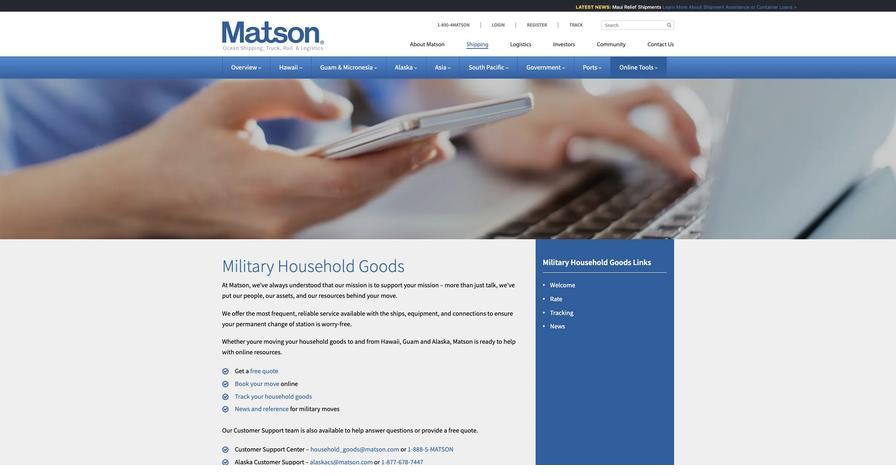 Task type: vqa. For each thing, say whether or not it's contained in the screenshot.
SOUTH
yes



Task type: describe. For each thing, give the bounding box(es) containing it.
2 we've from the left
[[499, 281, 515, 289]]

quote
[[262, 367, 278, 375]]

1-800-4matson
[[437, 22, 470, 28]]

our right put
[[233, 292, 242, 300]]

asia link
[[435, 63, 451, 71]]

move
[[264, 380, 279, 388]]

latest
[[572, 4, 590, 10]]

household_goods@matson.com
[[311, 445, 399, 454]]

moves
[[322, 405, 340, 413]]

overview link
[[231, 63, 261, 71]]

maui
[[608, 4, 619, 10]]

our down always
[[266, 292, 275, 300]]

investors
[[553, 42, 575, 48]]

reference
[[263, 405, 289, 413]]

&
[[338, 63, 342, 71]]

military
[[299, 405, 320, 413]]

that
[[322, 281, 334, 289]]

military household goods
[[222, 255, 405, 277]]

alaska
[[395, 63, 413, 71]]

assets,
[[276, 292, 295, 300]]

book
[[235, 380, 249, 388]]

moving
[[264, 338, 284, 346]]

household for military household goods
[[278, 255, 355, 277]]

1 vertical spatial online
[[281, 380, 298, 388]]

online tools link
[[620, 63, 658, 71]]

track for track your household goods
[[235, 392, 250, 401]]

0 horizontal spatial or
[[401, 445, 406, 454]]

your left "move."
[[367, 292, 379, 300]]

relief
[[620, 4, 632, 10]]

0 vertical spatial customer
[[234, 427, 260, 435]]

offer
[[232, 309, 245, 318]]

1 vertical spatial customer
[[235, 445, 261, 454]]

register link
[[516, 22, 558, 28]]

military household goods links
[[543, 257, 651, 267]]

contact us link
[[637, 38, 674, 53]]

overview
[[231, 63, 257, 71]]

support
[[381, 281, 403, 289]]

south pacific link
[[469, 63, 509, 71]]

resources.
[[254, 348, 282, 357]]

alaska,
[[432, 338, 452, 346]]

ports link
[[583, 63, 602, 71]]

military for military household goods
[[222, 255, 274, 277]]

at
[[222, 281, 228, 289]]

ready
[[480, 338, 495, 346]]

shipping
[[467, 42, 489, 48]]

with inside whether youre moving your household goods to and from hawaii, guam and alaska, matson is ready to help with online resources.
[[222, 348, 234, 357]]

track your household goods link
[[235, 392, 312, 401]]

1 we've from the left
[[252, 281, 268, 289]]

more
[[672, 4, 683, 10]]

military for military household goods links
[[543, 257, 569, 267]]

goods inside whether youre moving your household goods to and from hawaii, guam and alaska, matson is ready to help with online resources.
[[330, 338, 346, 346]]

welcome link
[[550, 281, 575, 289]]

is left also
[[301, 427, 305, 435]]

investors link
[[542, 38, 586, 53]]

0 vertical spatial or
[[747, 4, 751, 10]]

move.
[[381, 292, 398, 300]]

– inside at matson, we've always understood that our mission is to support your mission – more than just talk, we've put our people, our assets, and our resources behind your move.
[[440, 281, 443, 289]]

contact us
[[648, 42, 674, 48]]

to right ready
[[497, 338, 502, 346]]

micronesia
[[343, 63, 373, 71]]

of
[[289, 320, 294, 328]]

free.
[[340, 320, 352, 328]]

track your household goods
[[235, 392, 312, 401]]

always
[[269, 281, 288, 289]]

news for news
[[550, 322, 565, 331]]

>
[[790, 4, 793, 10]]

resources
[[319, 292, 345, 300]]

talk,
[[486, 281, 498, 289]]

rate link
[[550, 295, 563, 303]]

1 vertical spatial a
[[444, 427, 447, 435]]

youre
[[247, 338, 262, 346]]

loans
[[775, 4, 788, 10]]

answer
[[365, 427, 385, 435]]

understood
[[289, 281, 321, 289]]

container
[[753, 4, 774, 10]]

logistics link
[[500, 38, 542, 53]]

behind
[[346, 292, 366, 300]]

pacific
[[487, 63, 504, 71]]

equipment,
[[408, 309, 440, 318]]

your down book your move link
[[251, 392, 264, 401]]

ships,
[[390, 309, 406, 318]]

1 vertical spatial goods
[[295, 392, 312, 401]]

1 vertical spatial household
[[265, 392, 294, 401]]

available inside we offer the most frequent, reliable service available with the ships, equipment, and connections to ensure your permanent change of station is worry-free.
[[341, 309, 365, 318]]

1 vertical spatial or
[[415, 427, 420, 435]]

tracking link
[[550, 309, 574, 317]]

whether
[[222, 338, 245, 346]]

1 vertical spatial support
[[263, 445, 285, 454]]

news for news and reference for military moves
[[235, 405, 250, 413]]

household_goods@matson.com link
[[311, 445, 399, 454]]

our customer support team is also available to help answer questions or provide a free quote.
[[222, 427, 478, 435]]

2 the from the left
[[380, 309, 389, 318]]

our
[[222, 427, 232, 435]]

quote.
[[461, 427, 478, 435]]

community
[[597, 42, 626, 48]]

matson,
[[229, 281, 251, 289]]

learn
[[658, 4, 671, 10]]

worry-
[[322, 320, 340, 328]]

news and reference link
[[235, 405, 289, 413]]

your inside we offer the most frequent, reliable service available with the ships, equipment, and connections to ensure your permanent change of station is worry-free.
[[222, 320, 235, 328]]

online inside whether youre moving your household goods to and from hawaii, guam and alaska, matson is ready to help with online resources.
[[236, 348, 253, 357]]

5-
[[425, 445, 430, 454]]

and inside we offer the most frequent, reliable service available with the ships, equipment, and connections to ensure your permanent change of station is worry-free.
[[441, 309, 451, 318]]

to up customer support center – household_goods@matson.com or 1-888-5-matson
[[345, 427, 351, 435]]

station
[[296, 320, 315, 328]]

top menu navigation
[[410, 38, 674, 53]]

asia
[[435, 63, 447, 71]]

matson
[[430, 445, 454, 454]]

south
[[469, 63, 485, 71]]



Task type: locate. For each thing, give the bounding box(es) containing it.
matson inside whether youre moving your household goods to and from hawaii, guam and alaska, matson is ready to help with online resources.
[[453, 338, 473, 346]]

and inside at matson, we've always understood that our mission is to support your mission – more than just talk, we've put our people, our assets, and our resources behind your move.
[[296, 292, 307, 300]]

military household goods links section
[[527, 239, 683, 465]]

0 vertical spatial a
[[246, 367, 249, 375]]

goods for military household goods links
[[610, 257, 632, 267]]

a right provide
[[444, 427, 447, 435]]

we've right "talk,"
[[499, 281, 515, 289]]

1 horizontal spatial guam
[[403, 338, 419, 346]]

1 the from the left
[[246, 309, 255, 318]]

about
[[685, 4, 698, 10], [410, 42, 425, 48]]

customer support center – household_goods@matson.com or 1-888-5-matson
[[235, 445, 454, 454]]

help inside whether youre moving your household goods to and from hawaii, guam and alaska, matson is ready to help with online resources.
[[504, 338, 516, 346]]

is left ready
[[474, 338, 479, 346]]

1 horizontal spatial goods
[[330, 338, 346, 346]]

news
[[550, 322, 565, 331], [235, 405, 250, 413]]

government
[[527, 63, 561, 71]]

about matson link
[[410, 38, 456, 53]]

also
[[306, 427, 318, 435]]

1 horizontal spatial a
[[444, 427, 447, 435]]

with down at matson, we've always understood that our mission is to support your mission – more than just talk, we've put our people, our assets, and our resources behind your move.
[[367, 309, 379, 318]]

1 mission from the left
[[346, 281, 367, 289]]

login link
[[481, 22, 516, 28]]

1 horizontal spatial online
[[281, 380, 298, 388]]

0 horizontal spatial household
[[278, 255, 355, 277]]

to inside at matson, we've always understood that our mission is to support your mission – more than just talk, we've put our people, our assets, and our resources behind your move.
[[374, 281, 380, 289]]

or left "container" at the right top
[[747, 4, 751, 10]]

available
[[341, 309, 365, 318], [319, 427, 344, 435]]

mission left more
[[418, 281, 439, 289]]

search image
[[667, 23, 672, 27]]

center
[[286, 445, 305, 454]]

mission
[[346, 281, 367, 289], [418, 281, 439, 289]]

0 vertical spatial help
[[504, 338, 516, 346]]

or left provide
[[415, 427, 420, 435]]

0 vertical spatial track
[[569, 22, 583, 28]]

1 horizontal spatial we've
[[499, 281, 515, 289]]

matson down '800-' at the top
[[427, 42, 445, 48]]

free
[[250, 367, 261, 375], [449, 427, 459, 435]]

and left reference
[[251, 405, 262, 413]]

whether youre moving your household goods to and from hawaii, guam and alaska, matson is ready to help with online resources.
[[222, 338, 516, 357]]

0 horizontal spatial goods
[[295, 392, 312, 401]]

household inside section
[[571, 257, 608, 267]]

most
[[256, 309, 270, 318]]

0 horizontal spatial with
[[222, 348, 234, 357]]

track down the book
[[235, 392, 250, 401]]

– left more
[[440, 281, 443, 289]]

household inside whether youre moving your household goods to and from hawaii, guam and alaska, matson is ready to help with online resources.
[[299, 338, 328, 346]]

household up reference
[[265, 392, 294, 401]]

military inside section
[[543, 257, 569, 267]]

0 vertical spatial guam
[[320, 63, 337, 71]]

guam left &
[[320, 63, 337, 71]]

0 horizontal spatial news
[[235, 405, 250, 413]]

your down we
[[222, 320, 235, 328]]

1 vertical spatial track
[[235, 392, 250, 401]]

0 horizontal spatial a
[[246, 367, 249, 375]]

1 vertical spatial matson
[[453, 338, 473, 346]]

1 horizontal spatial matson
[[453, 338, 473, 346]]

customer inputing information via laptop to matson's online tools. image
[[0, 67, 896, 239]]

available right also
[[319, 427, 344, 435]]

1-888-5-matson link
[[408, 445, 454, 454]]

0 horizontal spatial household
[[265, 392, 294, 401]]

available up the free.
[[341, 309, 365, 318]]

or
[[747, 4, 751, 10], [415, 427, 420, 435], [401, 445, 406, 454]]

just
[[475, 281, 485, 289]]

online down youre
[[236, 348, 253, 357]]

to down the free.
[[348, 338, 353, 346]]

0 vertical spatial news
[[550, 322, 565, 331]]

0 horizontal spatial about
[[410, 42, 425, 48]]

goods up military
[[295, 392, 312, 401]]

ensure
[[495, 309, 513, 318]]

free left quote.
[[449, 427, 459, 435]]

1 horizontal spatial with
[[367, 309, 379, 318]]

alaska link
[[395, 63, 417, 71]]

1 horizontal spatial 1-
[[437, 22, 441, 28]]

online
[[236, 348, 253, 357], [281, 380, 298, 388]]

household up welcome
[[571, 257, 608, 267]]

guam
[[320, 63, 337, 71], [403, 338, 419, 346]]

about right more
[[685, 4, 698, 10]]

0 horizontal spatial –
[[306, 445, 309, 454]]

0 vertical spatial available
[[341, 309, 365, 318]]

provide
[[422, 427, 443, 435]]

your down of
[[285, 338, 298, 346]]

household up understood
[[278, 255, 355, 277]]

the
[[246, 309, 255, 318], [380, 309, 389, 318]]

online
[[620, 63, 638, 71]]

1 horizontal spatial help
[[504, 338, 516, 346]]

support left 'center'
[[263, 445, 285, 454]]

guam & micronesia
[[320, 63, 373, 71]]

government link
[[527, 63, 565, 71]]

we've up people,
[[252, 281, 268, 289]]

1 horizontal spatial –
[[440, 281, 443, 289]]

connections
[[453, 309, 486, 318]]

news inside military household goods links section
[[550, 322, 565, 331]]

get a free quote
[[235, 367, 278, 375]]

0 horizontal spatial military
[[222, 255, 274, 277]]

0 horizontal spatial track
[[235, 392, 250, 401]]

1 vertical spatial about
[[410, 42, 425, 48]]

military up welcome
[[543, 257, 569, 267]]

shipments
[[634, 4, 657, 10]]

our
[[335, 281, 344, 289], [233, 292, 242, 300], [266, 292, 275, 300], [308, 292, 317, 300]]

frequent,
[[271, 309, 297, 318]]

1- left 5-
[[408, 445, 413, 454]]

1 horizontal spatial household
[[299, 338, 328, 346]]

0 horizontal spatial matson
[[427, 42, 445, 48]]

0 vertical spatial household
[[299, 338, 328, 346]]

or left 888- on the left of the page
[[401, 445, 406, 454]]

goods up support
[[359, 255, 405, 277]]

1 horizontal spatial the
[[380, 309, 389, 318]]

household
[[278, 255, 355, 277], [571, 257, 608, 267]]

is inside we offer the most frequent, reliable service available with the ships, equipment, and connections to ensure your permanent change of station is worry-free.
[[316, 320, 320, 328]]

0 vertical spatial free
[[250, 367, 261, 375]]

1 vertical spatial available
[[319, 427, 344, 435]]

service
[[320, 309, 339, 318]]

0 vertical spatial goods
[[330, 338, 346, 346]]

is inside at matson, we've always understood that our mission is to support your mission – more than just talk, we've put our people, our assets, and our resources behind your move.
[[368, 281, 373, 289]]

news down the book
[[235, 405, 250, 413]]

1 vertical spatial guam
[[403, 338, 419, 346]]

hawaii
[[279, 63, 298, 71]]

0 vertical spatial matson
[[427, 42, 445, 48]]

for
[[290, 405, 298, 413]]

track link
[[558, 22, 583, 28]]

0 vertical spatial online
[[236, 348, 253, 357]]

to left support
[[374, 281, 380, 289]]

the left ships,
[[380, 309, 389, 318]]

with inside we offer the most frequent, reliable service available with the ships, equipment, and connections to ensure your permanent change of station is worry-free.
[[367, 309, 379, 318]]

people,
[[244, 292, 264, 300]]

login
[[492, 22, 505, 28]]

0 vertical spatial about
[[685, 4, 698, 10]]

free quote link
[[250, 367, 278, 375]]

guam inside whether youre moving your household goods to and from hawaii, guam and alaska, matson is ready to help with online resources.
[[403, 338, 419, 346]]

1 horizontal spatial military
[[543, 257, 569, 267]]

1 horizontal spatial or
[[415, 427, 420, 435]]

support left team
[[262, 427, 284, 435]]

about up the alaska link
[[410, 42, 425, 48]]

0 vertical spatial with
[[367, 309, 379, 318]]

news and reference for military moves
[[235, 405, 340, 413]]

and left from
[[355, 338, 365, 346]]

more
[[445, 281, 459, 289]]

change
[[268, 320, 288, 328]]

and down understood
[[296, 292, 307, 300]]

free up book your move link
[[250, 367, 261, 375]]

assistance
[[722, 4, 745, 10]]

we
[[222, 309, 231, 318]]

0 horizontal spatial 1-
[[408, 445, 413, 454]]

is
[[368, 281, 373, 289], [316, 320, 320, 328], [474, 338, 479, 346], [301, 427, 305, 435]]

matson right alaska,
[[453, 338, 473, 346]]

1 vertical spatial news
[[235, 405, 250, 413]]

1 horizontal spatial track
[[569, 22, 583, 28]]

customer
[[234, 427, 260, 435], [235, 445, 261, 454]]

1 vertical spatial help
[[352, 427, 364, 435]]

0 horizontal spatial goods
[[359, 255, 405, 277]]

goods left links
[[610, 257, 632, 267]]

goods down 'worry-'
[[330, 338, 346, 346]]

0 horizontal spatial mission
[[346, 281, 367, 289]]

matson inside about matson link
[[427, 42, 445, 48]]

a
[[246, 367, 249, 375], [444, 427, 447, 435]]

is left support
[[368, 281, 373, 289]]

tracking
[[550, 309, 574, 317]]

1 horizontal spatial free
[[449, 427, 459, 435]]

1- left 4matson
[[437, 22, 441, 28]]

the up permanent
[[246, 309, 255, 318]]

tools
[[639, 63, 654, 71]]

with
[[367, 309, 379, 318], [222, 348, 234, 357]]

800-
[[441, 22, 450, 28]]

1 horizontal spatial mission
[[418, 281, 439, 289]]

0 horizontal spatial online
[[236, 348, 253, 357]]

latest news: maui relief shipments learn more about shipment assistance or container loans >
[[572, 4, 793, 10]]

online tools
[[620, 63, 654, 71]]

at matson, we've always understood that our mission is to support your mission – more than just talk, we've put our people, our assets, and our resources behind your move.
[[222, 281, 515, 300]]

1 horizontal spatial news
[[550, 322, 565, 331]]

0 vertical spatial support
[[262, 427, 284, 435]]

online right move at the left bottom of the page
[[281, 380, 298, 388]]

from
[[367, 338, 380, 346]]

than
[[461, 281, 473, 289]]

is inside whether youre moving your household goods to and from hawaii, guam and alaska, matson is ready to help with online resources.
[[474, 338, 479, 346]]

household down "station"
[[299, 338, 328, 346]]

2 horizontal spatial or
[[747, 4, 751, 10]]

ports
[[583, 63, 597, 71]]

your inside whether youre moving your household goods to and from hawaii, guam and alaska, matson is ready to help with online resources.
[[285, 338, 298, 346]]

guam right hawaii,
[[403, 338, 419, 346]]

links
[[633, 257, 651, 267]]

we've
[[252, 281, 268, 289], [499, 281, 515, 289]]

1 horizontal spatial goods
[[610, 257, 632, 267]]

community link
[[586, 38, 637, 53]]

rate
[[550, 295, 563, 303]]

0 horizontal spatial free
[[250, 367, 261, 375]]

goods inside section
[[610, 257, 632, 267]]

with down the whether
[[222, 348, 234, 357]]

0 horizontal spatial we've
[[252, 281, 268, 289]]

4matson
[[450, 22, 470, 28]]

0 vertical spatial –
[[440, 281, 443, 289]]

help right ready
[[504, 338, 516, 346]]

– right 'center'
[[306, 445, 309, 454]]

1 vertical spatial free
[[449, 427, 459, 435]]

0 horizontal spatial help
[[352, 427, 364, 435]]

blue matson logo with ocean, shipping, truck, rail and logistics written beneath it. image
[[222, 22, 324, 51]]

2 vertical spatial or
[[401, 445, 406, 454]]

reliable
[[298, 309, 319, 318]]

hawaii link
[[279, 63, 302, 71]]

mission up behind
[[346, 281, 367, 289]]

about inside top menu navigation
[[410, 42, 425, 48]]

1 horizontal spatial household
[[571, 257, 608, 267]]

book your move link
[[235, 380, 279, 388]]

household for military household goods links
[[571, 257, 608, 267]]

None search field
[[601, 20, 674, 30]]

us
[[668, 42, 674, 48]]

1-800-4matson link
[[437, 22, 481, 28]]

shipment
[[699, 4, 720, 10]]

help left the answer at the left bottom of page
[[352, 427, 364, 435]]

is left 'worry-'
[[316, 320, 320, 328]]

hawaii,
[[381, 338, 401, 346]]

0 horizontal spatial the
[[246, 309, 255, 318]]

1 vertical spatial 1-
[[408, 445, 413, 454]]

shipping link
[[456, 38, 500, 53]]

1 vertical spatial with
[[222, 348, 234, 357]]

1-
[[437, 22, 441, 28], [408, 445, 413, 454]]

we offer the most frequent, reliable service available with the ships, equipment, and connections to ensure your permanent change of station is worry-free.
[[222, 309, 513, 328]]

news down tracking link
[[550, 322, 565, 331]]

Search search field
[[601, 20, 674, 30]]

military up matson,
[[222, 255, 274, 277]]

0 horizontal spatial guam
[[320, 63, 337, 71]]

to left ensure
[[488, 309, 493, 318]]

support
[[262, 427, 284, 435], [263, 445, 285, 454]]

2 mission from the left
[[418, 281, 439, 289]]

1 horizontal spatial about
[[685, 4, 698, 10]]

0 vertical spatial 1-
[[437, 22, 441, 28]]

a right get
[[246, 367, 249, 375]]

1 vertical spatial –
[[306, 445, 309, 454]]

goods for military household goods
[[359, 255, 405, 277]]

your down the get a free quote
[[250, 380, 263, 388]]

guam & micronesia link
[[320, 63, 377, 71]]

our right that
[[335, 281, 344, 289]]

to inside we offer the most frequent, reliable service available with the ships, equipment, and connections to ensure your permanent change of station is worry-free.
[[488, 309, 493, 318]]

our down understood
[[308, 292, 317, 300]]

and right equipment,
[[441, 309, 451, 318]]

logistics
[[510, 42, 531, 48]]

and left alaska,
[[420, 338, 431, 346]]

questions
[[386, 427, 413, 435]]

your right support
[[404, 281, 416, 289]]

track for track link at the top
[[569, 22, 583, 28]]

track down the latest
[[569, 22, 583, 28]]



